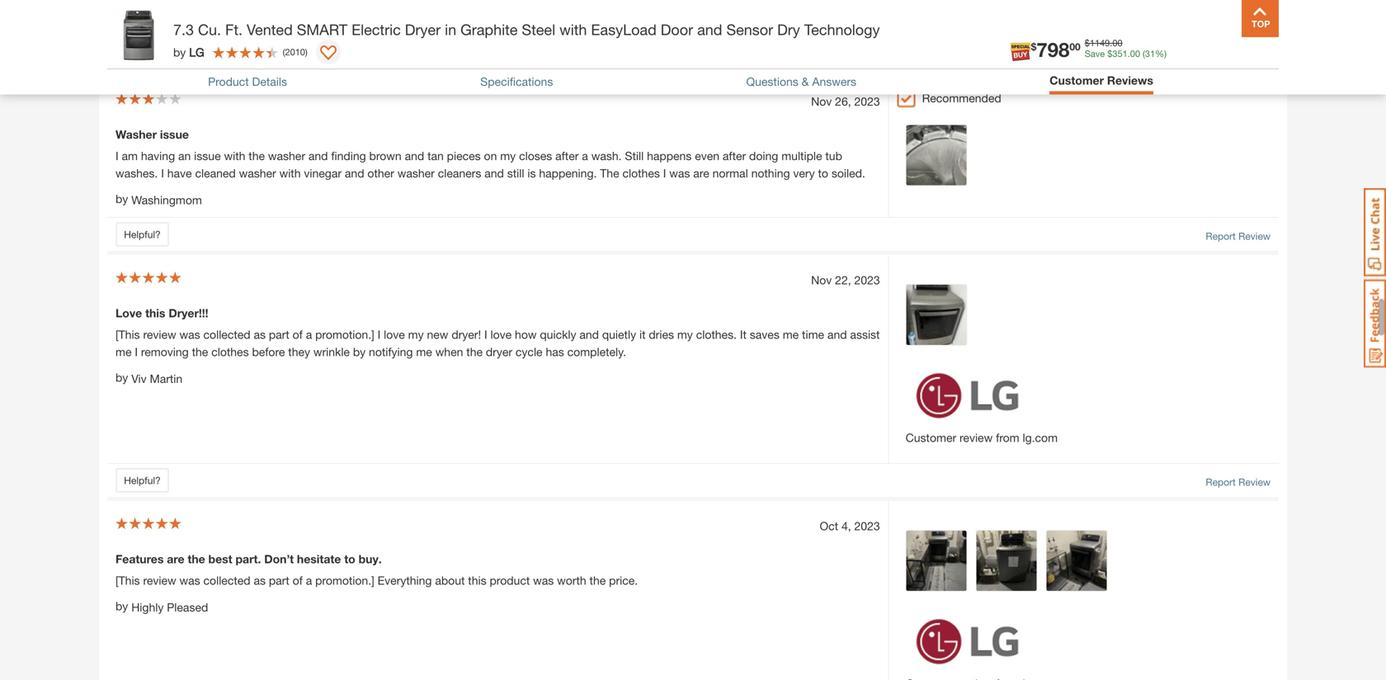Task type: locate. For each thing, give the bounding box(es) containing it.
nov 26, 2023
[[811, 95, 880, 108]]

saves
[[750, 328, 780, 341]]

nov 22, 2023
[[811, 273, 880, 287]]

review up by highly pleased
[[143, 574, 176, 587]]

about
[[435, 574, 465, 587]]

helpful?
[[124, 50, 161, 62], [124, 229, 161, 240], [124, 475, 161, 486]]

1 vertical spatial nov
[[811, 273, 832, 287]]

0 vertical spatial customer
[[1050, 73, 1104, 87]]

love up dryer
[[491, 328, 512, 341]]

2 vertical spatial a
[[306, 574, 312, 587]]

2 love from the left
[[491, 328, 512, 341]]

.
[[1110, 38, 1113, 48], [1128, 48, 1131, 59]]

3 helpful? from the top
[[124, 475, 161, 486]]

1 report review from the top
[[1206, 230, 1271, 242]]

issue up cleaned
[[194, 149, 221, 163]]

it
[[640, 328, 646, 341]]

viv
[[131, 372, 147, 385]]

1 horizontal spatial clothes
[[623, 166, 660, 180]]

1 horizontal spatial .
[[1128, 48, 1131, 59]]

1 horizontal spatial 00
[[1113, 38, 1123, 48]]

review inside love this dryer!!! [this review was collected as part of a promotion.] i love my new dryer! i love how quickly and quietly it dries my clothes. it saves me time and assist me i removing the clothes before they wrinkle by notifying me when the dryer cycle has completely.
[[143, 328, 176, 341]]

helpful? button up features
[[116, 468, 169, 493]]

. right save
[[1110, 38, 1113, 48]]

0 vertical spatial to
[[818, 166, 829, 180]]

1 vertical spatial a
[[306, 328, 312, 341]]

time
[[802, 328, 825, 341]]

nov for nov 26, 2023
[[811, 95, 832, 108]]

0 horizontal spatial issue
[[160, 128, 189, 141]]

0 horizontal spatial with
[[224, 149, 245, 163]]

helpful? down by washingmom
[[124, 229, 161, 240]]

this right about
[[468, 574, 487, 587]]

0 vertical spatial collected
[[203, 328, 251, 341]]

to
[[818, 166, 829, 180], [344, 552, 355, 566]]

happening.
[[539, 166, 597, 180]]

1 as from the top
[[254, 328, 266, 341]]

i up viv
[[135, 345, 138, 359]]

and up vinegar
[[309, 149, 328, 163]]

before
[[252, 345, 285, 359]]

1 vertical spatial issue
[[194, 149, 221, 163]]

love up notifying
[[384, 328, 405, 341]]

completely.
[[568, 345, 626, 359]]

this inside features are the best part. don't hesitate to buy. [this review was collected as part of a promotion.] everything about this product was worth the price.
[[468, 574, 487, 587]]

1 promotion.] from the top
[[315, 328, 374, 341]]

of down don't
[[293, 574, 303, 587]]

1 after from the left
[[556, 149, 579, 163]]

. left 31
[[1128, 48, 1131, 59]]

on
[[484, 149, 497, 163]]

to inside washer issue i am having an issue with the washer and finding brown and tan pieces on my closes after a wash. still happens even after doing multiple tub washes. i have cleaned washer with vinegar and other washer cleaners and still is happening. the clothes i was are normal nothing very to soiled.
[[818, 166, 829, 180]]

0 vertical spatial review
[[143, 328, 176, 341]]

was down 'happens'
[[670, 166, 690, 180]]

as
[[254, 328, 266, 341], [254, 574, 266, 587]]

2023 right 26,
[[855, 95, 880, 108]]

clothes inside love this dryer!!! [this review was collected as part of a promotion.] i love my new dryer! i love how quickly and quietly it dries my clothes. it saves me time and assist me i removing the clothes before they wrinkle by notifying me when the dryer cycle has completely.
[[211, 345, 249, 359]]

2 horizontal spatial my
[[678, 328, 693, 341]]

i left have
[[161, 166, 164, 180]]

logo image
[[906, 362, 1030, 429], [906, 608, 1030, 675]]

1 vertical spatial promotion.]
[[315, 574, 374, 587]]

washes.
[[116, 166, 158, 180]]

and right time
[[828, 328, 847, 341]]

1 vertical spatial review
[[960, 431, 993, 444]]

as up the before
[[254, 328, 266, 341]]

nov
[[811, 95, 832, 108], [811, 273, 832, 287]]

helpful? up features
[[124, 475, 161, 486]]

finding
[[331, 149, 366, 163]]

my right dries
[[678, 328, 693, 341]]

buy.
[[359, 552, 382, 566]]

by inside by washingmom
[[116, 192, 128, 206]]

1 vertical spatial collected
[[203, 574, 251, 587]]

$ right $ 798 00
[[1085, 38, 1090, 48]]

report for i am having an issue with the washer and finding brown and tan pieces on my closes after a wash. still happens even after doing multiple tub washes. i have cleaned washer with vinegar and other washer cleaners and still is happening. the clothes i was are normal nothing very to soiled.
[[1206, 230, 1236, 242]]

the right removing
[[192, 345, 208, 359]]

report review for [this review was collected as part of a promotion.] i love my new dryer! i love how quickly and quietly it dries my clothes. it saves me time and assist me i removing the clothes before they wrinkle by notifying me when the dryer cycle has completely.
[[1206, 476, 1271, 488]]

0 vertical spatial promotion.]
[[315, 328, 374, 341]]

review
[[143, 328, 176, 341], [960, 431, 993, 444], [143, 574, 176, 587]]

2 2023 from the top
[[855, 273, 880, 287]]

helpful? button down tinad button
[[116, 43, 169, 68]]

customer reviews button
[[1050, 73, 1154, 90], [1050, 73, 1154, 87]]

by
[[116, 13, 128, 27], [173, 45, 186, 59], [116, 192, 128, 206], [353, 345, 366, 359], [116, 371, 128, 384], [116, 599, 128, 613]]

as down part. at the bottom left of page
[[254, 574, 266, 587]]

2 horizontal spatial with
[[560, 21, 587, 38]]

part up the before
[[269, 328, 290, 341]]

sensor
[[727, 21, 773, 38]]

( left %)
[[1143, 48, 1146, 59]]

0 horizontal spatial this
[[145, 306, 165, 320]]

1 helpful? button from the top
[[116, 43, 169, 68]]

a inside features are the best part. don't hesitate to buy. [this review was collected as part of a promotion.] everything about this product was worth the price.
[[306, 574, 312, 587]]

the left best
[[188, 552, 205, 566]]

this
[[145, 306, 165, 320], [468, 574, 487, 587]]

1 report review button from the top
[[1206, 229, 1271, 243]]

customer for customer reviews
[[1050, 73, 1104, 87]]

cleaners
[[438, 166, 481, 180]]

1 vertical spatial [this
[[116, 574, 140, 587]]

and
[[698, 21, 723, 38], [309, 149, 328, 163], [405, 149, 424, 163], [345, 166, 364, 180], [485, 166, 504, 180], [580, 328, 599, 341], [828, 328, 847, 341]]

report review for i am having an issue with the washer and finding brown and tan pieces on my closes after a wash. still happens even after doing multiple tub washes. i have cleaned washer with vinegar and other washer cleaners and still is happening. the clothes i was are normal nothing very to soiled.
[[1206, 230, 1271, 242]]

details
[[252, 75, 287, 88]]

the
[[249, 149, 265, 163], [192, 345, 208, 359], [467, 345, 483, 359], [188, 552, 205, 566], [590, 574, 606, 587]]

0 vertical spatial part
[[269, 328, 290, 341]]

questions
[[747, 75, 799, 88]]

1 horizontal spatial love
[[491, 328, 512, 341]]

questions & answers button
[[747, 75, 857, 88], [747, 75, 857, 88]]

my right on
[[500, 149, 516, 163]]

0 vertical spatial helpful? button
[[116, 43, 169, 68]]

washer up vinegar
[[268, 149, 305, 163]]

dry
[[778, 21, 800, 38]]

1 vertical spatial report review button
[[1206, 475, 1271, 489]]

after
[[556, 149, 579, 163], [723, 149, 746, 163]]

2 horizontal spatial $
[[1108, 48, 1113, 59]]

1 vertical spatial review
[[1239, 476, 1271, 488]]

by for by lg
[[173, 45, 186, 59]]

collected down best
[[203, 574, 251, 587]]

2 helpful? button from the top
[[116, 222, 169, 247]]

quietly
[[602, 328, 636, 341]]

customer left from
[[906, 431, 957, 444]]

part down don't
[[269, 574, 290, 587]]

even
[[695, 149, 720, 163]]

1 vertical spatial customer
[[906, 431, 957, 444]]

collected inside love this dryer!!! [this review was collected as part of a promotion.] i love my new dryer! i love how quickly and quietly it dries my clothes. it saves me time and assist me i removing the clothes before they wrinkle by notifying me when the dryer cycle has completely.
[[203, 328, 251, 341]]

7.3
[[173, 21, 194, 38]]

1 part from the top
[[269, 328, 290, 341]]

2023 right 4,
[[855, 519, 880, 533]]

of inside features are the best part. don't hesitate to buy. [this review was collected as part of a promotion.] everything about this product was worth the price.
[[293, 574, 303, 587]]

1 vertical spatial helpful? button
[[116, 222, 169, 247]]

1 vertical spatial 2023
[[855, 273, 880, 287]]

1 vertical spatial part
[[269, 574, 290, 587]]

issue
[[160, 128, 189, 141], [194, 149, 221, 163]]

hesitate
[[297, 552, 341, 566]]

1 horizontal spatial this
[[468, 574, 487, 587]]

[this down love
[[116, 328, 140, 341]]

1 vertical spatial report review
[[1206, 476, 1271, 488]]

brown
[[369, 149, 402, 163]]

promotion.] up wrinkle
[[315, 328, 374, 341]]

2010
[[285, 47, 305, 57]]

are right features
[[167, 552, 184, 566]]

[this down features
[[116, 574, 140, 587]]

2 promotion.] from the top
[[315, 574, 374, 587]]

1 horizontal spatial $
[[1085, 38, 1090, 48]]

a down hesitate
[[306, 574, 312, 587]]

1 love from the left
[[384, 328, 405, 341]]

$ right save
[[1108, 48, 1113, 59]]

report review button for i am having an issue with the washer and finding brown and tan pieces on my closes after a wash. still happens even after doing multiple tub washes. i have cleaned washer with vinegar and other washer cleaners and still is happening. the clothes i was are normal nothing very to soiled.
[[1206, 229, 1271, 243]]

new
[[427, 328, 449, 341]]

by left "tinad"
[[116, 13, 128, 27]]

2023
[[855, 95, 880, 108], [855, 273, 880, 287], [855, 519, 880, 533]]

1 of from the top
[[293, 328, 303, 341]]

a left the wash.
[[582, 149, 588, 163]]

report review
[[1206, 230, 1271, 242], [1206, 476, 1271, 488]]

1 vertical spatial logo image
[[906, 608, 1030, 675]]

0 vertical spatial helpful?
[[124, 50, 161, 62]]

by left the lg
[[173, 45, 186, 59]]

me up viv
[[116, 345, 132, 359]]

1 vertical spatial clothes
[[211, 345, 249, 359]]

0 horizontal spatial 00
[[1070, 41, 1081, 52]]

2 vertical spatial with
[[279, 166, 301, 180]]

2 of from the top
[[293, 574, 303, 587]]

0 vertical spatial nov
[[811, 95, 832, 108]]

2 [this from the top
[[116, 574, 140, 587]]

1 helpful? from the top
[[124, 50, 161, 62]]

answers
[[812, 75, 857, 88]]

$ left save
[[1031, 41, 1037, 52]]

)
[[305, 47, 308, 57]]

0 vertical spatial 2023
[[855, 95, 880, 108]]

love
[[116, 306, 142, 320]]

2 nov from the top
[[811, 273, 832, 287]]

1 vertical spatial as
[[254, 574, 266, 587]]

1 2023 from the top
[[855, 95, 880, 108]]

by right wrinkle
[[353, 345, 366, 359]]

are down 'even'
[[694, 166, 710, 180]]

with right steel
[[560, 21, 587, 38]]

0 horizontal spatial are
[[167, 552, 184, 566]]

00 left 31
[[1131, 48, 1141, 59]]

after up happening.
[[556, 149, 579, 163]]

0 vertical spatial this
[[145, 306, 165, 320]]

2 as from the top
[[254, 574, 266, 587]]

removing
[[141, 345, 189, 359]]

and left the tan
[[405, 149, 424, 163]]

2 vertical spatial helpful? button
[[116, 468, 169, 493]]

i down 'happens'
[[663, 166, 666, 180]]

worth
[[557, 574, 587, 587]]

2023 right 22,
[[855, 273, 880, 287]]

2 report review from the top
[[1206, 476, 1271, 488]]

0 vertical spatial report review
[[1206, 230, 1271, 242]]

and down on
[[485, 166, 504, 180]]

1 vertical spatial report
[[1206, 476, 1236, 488]]

a up they
[[306, 328, 312, 341]]

1 vertical spatial to
[[344, 552, 355, 566]]

the right the an
[[249, 149, 265, 163]]

notifying
[[369, 345, 413, 359]]

promotion.] down buy.
[[315, 574, 374, 587]]

1 [this from the top
[[116, 328, 140, 341]]

1 vertical spatial are
[[167, 552, 184, 566]]

by left the highly
[[116, 599, 128, 613]]

after up the normal
[[723, 149, 746, 163]]

1 horizontal spatial me
[[416, 345, 432, 359]]

specifications button
[[481, 75, 553, 88], [481, 75, 553, 88]]

1 horizontal spatial are
[[694, 166, 710, 180]]

0 vertical spatial report
[[1206, 230, 1236, 242]]

of up they
[[293, 328, 303, 341]]

0 vertical spatial as
[[254, 328, 266, 341]]

31
[[1146, 48, 1156, 59]]

2 vertical spatial 2023
[[855, 519, 880, 533]]

0 horizontal spatial .
[[1110, 38, 1113, 48]]

1 horizontal spatial my
[[500, 149, 516, 163]]

this inside love this dryer!!! [this review was collected as part of a promotion.] i love my new dryer! i love how quickly and quietly it dries my clothes. it saves me time and assist me i removing the clothes before they wrinkle by notifying me when the dryer cycle has completely.
[[145, 306, 165, 320]]

0 vertical spatial logo image
[[906, 362, 1030, 429]]

2 report from the top
[[1206, 476, 1236, 488]]

review left from
[[960, 431, 993, 444]]

1 vertical spatial helpful?
[[124, 229, 161, 240]]

me down new
[[416, 345, 432, 359]]

$ inside $ 798 00
[[1031, 41, 1037, 52]]

1 horizontal spatial to
[[818, 166, 829, 180]]

( left the )
[[283, 47, 285, 57]]

1 horizontal spatial with
[[279, 166, 301, 180]]

i up notifying
[[378, 328, 381, 341]]

0 vertical spatial of
[[293, 328, 303, 341]]

product image image
[[111, 8, 165, 62]]

[this inside features are the best part. don't hesitate to buy. [this review was collected as part of a promotion.] everything about this product was worth the price.
[[116, 574, 140, 587]]

closes
[[519, 149, 552, 163]]

report for [this review was collected as part of a promotion.] i love my new dryer! i love how quickly and quietly it dries my clothes. it saves me time and assist me i removing the clothes before they wrinkle by notifying me when the dryer cycle has completely.
[[1206, 476, 1236, 488]]

0 horizontal spatial (
[[283, 47, 285, 57]]

2 report review button from the top
[[1206, 475, 1271, 489]]

with left vinegar
[[279, 166, 301, 180]]

by inside by highly pleased
[[116, 599, 128, 613]]

ft.
[[225, 21, 243, 38]]

1 collected from the top
[[203, 328, 251, 341]]

to left buy.
[[344, 552, 355, 566]]

0 vertical spatial report review button
[[1206, 229, 1271, 243]]

product details
[[208, 75, 287, 88]]

helpful? button for washer
[[116, 222, 169, 247]]

was inside love this dryer!!! [this review was collected as part of a promotion.] i love my new dryer! i love how quickly and quietly it dries my clothes. it saves me time and assist me i removing the clothes before they wrinkle by notifying me when the dryer cycle has completely.
[[180, 328, 200, 341]]

( inside $ 1149 . 00 save $ 351 . 00 ( 31 %)
[[1143, 48, 1146, 59]]

to right very
[[818, 166, 829, 180]]

by inside love this dryer!!! [this review was collected as part of a promotion.] i love my new dryer! i love how quickly and quietly it dries my clothes. it saves me time and assist me i removing the clothes before they wrinkle by notifying me when the dryer cycle has completely.
[[353, 345, 366, 359]]

clothes down still
[[623, 166, 660, 180]]

display image
[[320, 45, 337, 62]]

features are the best part. don't hesitate to buy. [this review was collected as part of a promotion.] everything about this product was worth the price.
[[116, 552, 638, 587]]

7.3 cu. ft. vented smart electric dryer in graphite steel with easyload door and sensor dry technology
[[173, 21, 880, 38]]

product
[[490, 574, 530, 587]]

3 2023 from the top
[[855, 519, 880, 533]]

a inside love this dryer!!! [this review was collected as part of a promotion.] i love my new dryer! i love how quickly and quietly it dries my clothes. it saves me time and assist me i removing the clothes before they wrinkle by notifying me when the dryer cycle has completely.
[[306, 328, 312, 341]]

still
[[625, 149, 644, 163]]

promotion.] inside love this dryer!!! [this review was collected as part of a promotion.] i love my new dryer! i love how quickly and quietly it dries my clothes. it saves me time and assist me i removing the clothes before they wrinkle by notifying me when the dryer cycle has completely.
[[315, 328, 374, 341]]

2 review from the top
[[1239, 476, 1271, 488]]

0 horizontal spatial $
[[1031, 41, 1037, 52]]

0 horizontal spatial clothes
[[211, 345, 249, 359]]

other
[[368, 166, 394, 180]]

0 horizontal spatial to
[[344, 552, 355, 566]]

product details button
[[208, 75, 287, 88], [208, 75, 287, 88]]

00 right 1149
[[1113, 38, 1123, 48]]

by viv martin
[[116, 371, 183, 385]]

me left time
[[783, 328, 799, 341]]

2 part from the top
[[269, 574, 290, 587]]

with up cleaned
[[224, 149, 245, 163]]

0 horizontal spatial customer
[[906, 431, 957, 444]]

0 vertical spatial review
[[1239, 230, 1271, 242]]

live chat image
[[1364, 188, 1387, 277]]

helpful? button
[[116, 43, 169, 68], [116, 222, 169, 247], [116, 468, 169, 493]]

0 vertical spatial are
[[694, 166, 710, 180]]

0 horizontal spatial after
[[556, 149, 579, 163]]

1 nov from the top
[[811, 95, 832, 108]]

vinegar
[[304, 166, 342, 180]]

the inside washer issue i am having an issue with the washer and finding brown and tan pieces on my closes after a wash. still happens even after doing multiple tub washes. i have cleaned washer with vinegar and other washer cleaners and still is happening. the clothes i was are normal nothing very to soiled.
[[249, 149, 265, 163]]

helpful? down tinad button
[[124, 50, 161, 62]]

collected down dryer!!!
[[203, 328, 251, 341]]

are
[[694, 166, 710, 180], [167, 552, 184, 566]]

1 vertical spatial of
[[293, 574, 303, 587]]

review up removing
[[143, 328, 176, 341]]

2 logo image from the top
[[906, 608, 1030, 675]]

nov left 26,
[[811, 95, 832, 108]]

was up pleased
[[180, 574, 200, 587]]

3 helpful? button from the top
[[116, 468, 169, 493]]

report review button
[[1206, 229, 1271, 243], [1206, 475, 1271, 489]]

1 report from the top
[[1206, 230, 1236, 242]]

customer for customer review from lg.com
[[906, 431, 957, 444]]

this right love
[[145, 306, 165, 320]]

helpful? button down by washingmom
[[116, 222, 169, 247]]

2 helpful? from the top
[[124, 229, 161, 240]]

clothes left the before
[[211, 345, 249, 359]]

by left viv
[[116, 371, 128, 384]]

by down the washes.
[[116, 192, 128, 206]]

recommended
[[922, 91, 1002, 105]]

2 vertical spatial review
[[143, 574, 176, 587]]

my left new
[[408, 328, 424, 341]]

nov left 22,
[[811, 273, 832, 287]]

and right 'door'
[[698, 21, 723, 38]]

customer down save
[[1050, 73, 1104, 87]]

22,
[[835, 273, 851, 287]]

0 vertical spatial with
[[560, 21, 587, 38]]

1 horizontal spatial after
[[723, 149, 746, 163]]

a
[[582, 149, 588, 163], [306, 328, 312, 341], [306, 574, 312, 587]]

by highly pleased
[[116, 599, 208, 614]]

1 vertical spatial with
[[224, 149, 245, 163]]

by inside by viv martin
[[116, 371, 128, 384]]

1 vertical spatial this
[[468, 574, 487, 587]]

0 vertical spatial clothes
[[623, 166, 660, 180]]

&
[[802, 75, 809, 88]]

1 review from the top
[[1239, 230, 1271, 242]]

1 horizontal spatial (
[[1143, 48, 1146, 59]]

$
[[1085, 38, 1090, 48], [1031, 41, 1037, 52], [1108, 48, 1113, 59]]

2 collected from the top
[[203, 574, 251, 587]]

2 vertical spatial helpful?
[[124, 475, 161, 486]]

collected inside features are the best part. don't hesitate to buy. [this review was collected as part of a promotion.] everything about this product was worth the price.
[[203, 574, 251, 587]]

technology
[[805, 21, 880, 38]]

00 inside $ 798 00
[[1070, 41, 1081, 52]]

when
[[436, 345, 463, 359]]

issue up the an
[[160, 128, 189, 141]]

was down dryer!!!
[[180, 328, 200, 341]]

by inside by tinad
[[116, 13, 128, 27]]

00 left save
[[1070, 41, 1081, 52]]

1 horizontal spatial customer
[[1050, 73, 1104, 87]]

2 after from the left
[[723, 149, 746, 163]]

tinad button
[[131, 13, 161, 30]]

by washingmom
[[116, 192, 202, 207]]

best
[[208, 552, 232, 566]]

0 vertical spatial a
[[582, 149, 588, 163]]

0 vertical spatial [this
[[116, 328, 140, 341]]

2 horizontal spatial 00
[[1131, 48, 1141, 59]]

am
[[122, 149, 138, 163]]

dryer!
[[452, 328, 481, 341]]

0 horizontal spatial love
[[384, 328, 405, 341]]



Task type: describe. For each thing, give the bounding box(es) containing it.
$ for 1149
[[1085, 38, 1090, 48]]

everything
[[378, 574, 432, 587]]

steel
[[522, 21, 556, 38]]

i right dryer!
[[484, 328, 487, 341]]

part inside features are the best part. don't hesitate to buy. [this review was collected as part of a promotion.] everything about this product was worth the price.
[[269, 574, 290, 587]]

martin
[[150, 372, 183, 385]]

of inside love this dryer!!! [this review was collected as part of a promotion.] i love my new dryer! i love how quickly and quietly it dries my clothes. it saves me time and assist me i removing the clothes before they wrinkle by notifying me when the dryer cycle has completely.
[[293, 328, 303, 341]]

by for by highly pleased
[[116, 599, 128, 613]]

dryer
[[486, 345, 513, 359]]

features
[[116, 552, 164, 566]]

by tinad
[[116, 13, 161, 28]]

2023 for nov 26, 2023
[[855, 95, 880, 108]]

don't
[[264, 552, 294, 566]]

the down dryer!
[[467, 345, 483, 359]]

nov for nov 22, 2023
[[811, 273, 832, 287]]

cycle
[[516, 345, 543, 359]]

tub
[[826, 149, 843, 163]]

having
[[141, 149, 175, 163]]

in
[[445, 21, 457, 38]]

part inside love this dryer!!! [this review was collected as part of a promotion.] i love my new dryer! i love how quickly and quietly it dries my clothes. it saves me time and assist me i removing the clothes before they wrinkle by notifying me when the dryer cycle has completely.
[[269, 328, 290, 341]]

$ for 798
[[1031, 41, 1037, 52]]

$ 1149 . 00 save $ 351 . 00 ( 31 %)
[[1085, 38, 1167, 59]]

washer issue i am having an issue with the washer and finding brown and tan pieces on my closes after a wash. still happens even after doing multiple tub washes. i have cleaned washer with vinegar and other washer cleaners and still is happening. the clothes i was are normal nothing very to soiled.
[[116, 128, 866, 180]]

and down finding
[[345, 166, 364, 180]]

still
[[507, 166, 524, 180]]

viv martin button
[[131, 370, 183, 387]]

an
[[178, 149, 191, 163]]

electric
[[352, 21, 401, 38]]

tan
[[428, 149, 444, 163]]

price.
[[609, 574, 638, 587]]

normal
[[713, 166, 748, 180]]

customer review from lg.com
[[906, 431, 1058, 444]]

by for by viv martin
[[116, 371, 128, 384]]

cleaned
[[195, 166, 236, 180]]

clothes.
[[696, 328, 737, 341]]

by for by washingmom
[[116, 192, 128, 206]]

( 2010 )
[[283, 47, 308, 57]]

dryer
[[405, 21, 441, 38]]

a inside washer issue i am having an issue with the washer and finding brown and tan pieces on my closes after a wash. still happens even after doing multiple tub washes. i have cleaned washer with vinegar and other washer cleaners and still is happening. the clothes i was are normal nothing very to soiled.
[[582, 149, 588, 163]]

highly pleased button
[[131, 599, 208, 616]]

was left worth
[[533, 574, 554, 587]]

1 logo image from the top
[[906, 362, 1030, 429]]

clothes inside washer issue i am having an issue with the washer and finding brown and tan pieces on my closes after a wash. still happens even after doing multiple tub washes. i have cleaned washer with vinegar and other washer cleaners and still is happening. the clothes i was are normal nothing very to soiled.
[[623, 166, 660, 180]]

0 horizontal spatial me
[[116, 345, 132, 359]]

from
[[996, 431, 1020, 444]]

happens
[[647, 149, 692, 163]]

highly
[[131, 600, 164, 614]]

how
[[515, 328, 537, 341]]

review inside features are the best part. don't hesitate to buy. [this review was collected as part of a promotion.] everything about this product was worth the price.
[[143, 574, 176, 587]]

oct
[[820, 519, 839, 533]]

assist
[[850, 328, 880, 341]]

washer right cleaned
[[239, 166, 276, 180]]

351
[[1113, 48, 1128, 59]]

promotion.] inside features are the best part. don't hesitate to buy. [this review was collected as part of a promotion.] everything about this product was worth the price.
[[315, 574, 374, 587]]

customer reviews
[[1050, 73, 1154, 87]]

2023 for oct 4, 2023
[[855, 519, 880, 533]]

2 horizontal spatial me
[[783, 328, 799, 341]]

smart
[[297, 21, 348, 38]]

are inside washer issue i am having an issue with the washer and finding brown and tan pieces on my closes after a wash. still happens even after doing multiple tub washes. i have cleaned washer with vinegar and other washer cleaners and still is happening. the clothes i was are normal nothing very to soiled.
[[694, 166, 710, 180]]

my inside washer issue i am having an issue with the washer and finding brown and tan pieces on my closes after a wash. still happens even after doing multiple tub washes. i have cleaned washer with vinegar and other washer cleaners and still is happening. the clothes i was are normal nothing very to soiled.
[[500, 149, 516, 163]]

review for i am having an issue with the washer and finding brown and tan pieces on my closes after a wash. still happens even after doing multiple tub washes. i have cleaned washer with vinegar and other washer cleaners and still is happening. the clothes i was are normal nothing very to soiled.
[[1239, 230, 1271, 242]]

report review button for [this review was collected as part of a promotion.] i love my new dryer! i love how quickly and quietly it dries my clothes. it saves me time and assist me i removing the clothes before they wrinkle by notifying me when the dryer cycle has completely.
[[1206, 475, 1271, 489]]

lg
[[189, 45, 204, 59]]

is
[[528, 166, 536, 180]]

has
[[546, 345, 564, 359]]

to inside features are the best part. don't hesitate to buy. [this review was collected as part of a promotion.] everything about this product was worth the price.
[[344, 552, 355, 566]]

washingmom
[[131, 193, 202, 207]]

0 horizontal spatial my
[[408, 328, 424, 341]]

by for by tinad
[[116, 13, 128, 27]]

product
[[208, 75, 249, 88]]

helpful? button for love
[[116, 468, 169, 493]]

top button
[[1242, 0, 1279, 37]]

tinad
[[131, 15, 161, 28]]

%)
[[1156, 48, 1167, 59]]

was inside washer issue i am having an issue with the washer and finding brown and tan pieces on my closes after a wash. still happens even after doing multiple tub washes. i have cleaned washer with vinegar and other washer cleaners and still is happening. the clothes i was are normal nothing very to soiled.
[[670, 166, 690, 180]]

lg.com
[[1023, 431, 1058, 444]]

0 vertical spatial issue
[[160, 128, 189, 141]]

pleased
[[167, 600, 208, 614]]

oct 4, 2023
[[820, 519, 880, 533]]

as inside love this dryer!!! [this review was collected as part of a promotion.] i love my new dryer! i love how quickly and quietly it dries my clothes. it saves me time and assist me i removing the clothes before they wrinkle by notifying me when the dryer cycle has completely.
[[254, 328, 266, 341]]

i left am
[[116, 149, 119, 163]]

helpful? for love
[[124, 475, 161, 486]]

[this inside love this dryer!!! [this review was collected as part of a promotion.] i love my new dryer! i love how quickly and quietly it dries my clothes. it saves me time and assist me i removing the clothes before they wrinkle by notifying me when the dryer cycle has completely.
[[116, 328, 140, 341]]

nothing
[[752, 166, 790, 180]]

washingmom button
[[131, 191, 202, 209]]

it
[[740, 328, 747, 341]]

2023 for nov 22, 2023
[[855, 273, 880, 287]]

multiple
[[782, 149, 822, 163]]

review for [this review was collected as part of a promotion.] i love my new dryer! i love how quickly and quietly it dries my clothes. it saves me time and assist me i removing the clothes before they wrinkle by notifying me when the dryer cycle has completely.
[[1239, 476, 1271, 488]]

washer
[[116, 128, 157, 141]]

specifications
[[481, 75, 553, 88]]

quickly
[[540, 328, 576, 341]]

helpful? for washer
[[124, 229, 161, 240]]

part.
[[236, 552, 261, 566]]

feedback link image
[[1364, 279, 1387, 368]]

they
[[288, 345, 310, 359]]

are inside features are the best part. don't hesitate to buy. [this review was collected as part of a promotion.] everything about this product was worth the price.
[[167, 552, 184, 566]]

the left price.
[[590, 574, 606, 587]]

washer down the tan
[[398, 166, 435, 180]]

pieces
[[447, 149, 481, 163]]

door
[[661, 21, 693, 38]]

cu.
[[198, 21, 221, 38]]

very
[[794, 166, 815, 180]]

and up completely. at the bottom left
[[580, 328, 599, 341]]

dries
[[649, 328, 674, 341]]

reviews
[[1108, 73, 1154, 87]]

have
[[167, 166, 192, 180]]

wash.
[[592, 149, 622, 163]]

doing
[[749, 149, 779, 163]]

questions & answers
[[747, 75, 857, 88]]

1 horizontal spatial issue
[[194, 149, 221, 163]]

graphite
[[461, 21, 518, 38]]

as inside features are the best part. don't hesitate to buy. [this review was collected as part of a promotion.] everything about this product was worth the price.
[[254, 574, 266, 587]]



Task type: vqa. For each thing, say whether or not it's contained in the screenshot.
Next-Day Delivery link
no



